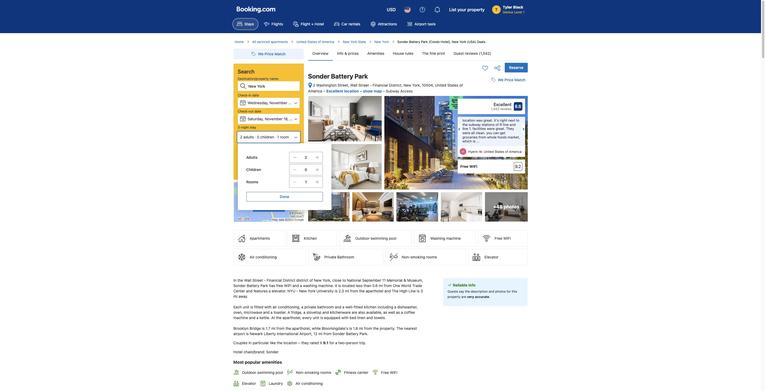 Task type: locate. For each thing, give the bounding box(es) containing it.
2 washington street, wall street - financial district, new york, 10004, united states of america
[[308, 83, 463, 93]]

america inside 2 washington street, wall street - financial district, new york, 10004, united states of america
[[308, 89, 322, 93]]

the left 1.
[[462, 122, 468, 127]]

most popular amenities
[[233, 360, 282, 365]]

1 vertical spatial photos
[[495, 290, 506, 294]]

the left fine
[[422, 51, 429, 56]]

a up well
[[394, 305, 396, 310]]

november left 18,
[[265, 117, 283, 121]]

car rentals link
[[329, 18, 365, 30]]

we price match inside the search section
[[258, 52, 286, 56]]

well-
[[345, 305, 354, 310]]

0 horizontal spatial are
[[352, 310, 357, 315]]

& left prices
[[344, 51, 347, 56]]

flight + hotel
[[301, 22, 324, 26]]

market,
[[508, 135, 520, 139]]

0 vertical spatial november
[[269, 101, 287, 105]]

2 vertical spatial free wifi
[[381, 370, 397, 375]]

available,
[[366, 310, 382, 315]]

info left prices
[[337, 51, 343, 56]]

reviews inside excellent 1,542 reviews
[[500, 107, 512, 111]]

united down flight
[[296, 40, 306, 44]]

price down reserve button
[[504, 78, 513, 82]]

of inside in the wall street - financial district district of new york, close to national september 11 memorial & museum, sonder battery park has free wifi and a washing machine. it is located less than 0.6 mi from one world trade center and features a elevator. nyu - new york university is 2.3 mi from the aparthotel and the high line is 3 mi away. each unit is fitted with air conditioning, a private bathroom and a well-fitted kitchen including a dishwasher, oven, microwave and a toaster. a fridge, a stovetop and kitchenware are also available, as well as a coffee machine and a kettle. at the aparthotel, every unit is equipped with bed linen and towels. brooklyn bridge is 1.7 mi from the aparthotel, while bloomingdale's is 1.8 mi from the property. the nearest airport is newark liberty international airport, 12 mi from sonder battery park.
[[309, 278, 313, 283]]

america down market,
[[509, 150, 521, 154]]

2 horizontal spatial location
[[462, 118, 475, 123]]

2 vertical spatial 2
[[305, 155, 307, 160]]

financial inside in the wall street - financial district district of new york, close to national september 11 memorial & museum, sonder battery park has free wifi and a washing machine. it is located less than 0.6 mi from one world trade center and features a elevator. nyu - new york university is 2.3 mi from the aparthotel and the high line is 3 mi away. each unit is fitted with air conditioning, a private bathroom and a well-fitted kitchen including a dishwasher, oven, microwave and a toaster. a fridge, a stovetop and kitchenware are also available, as well as a coffee machine and a kettle. at the aparthotel, every unit is equipped with bed linen and towels. brooklyn bridge is 1.7 mi from the aparthotel, while bloomingdale's is 1.8 mi from the property. the nearest airport is newark liberty international airport, 12 mi from sonder battery park.
[[267, 278, 282, 283]]

2 horizontal spatial -
[[370, 83, 372, 87]]

we price match down reserve button
[[498, 78, 525, 82]]

all
[[252, 40, 256, 44]]

wifi inside button
[[503, 236, 511, 241]]

match inside the search section
[[275, 52, 286, 56]]

is
[[473, 139, 475, 143], [338, 284, 341, 288], [335, 289, 337, 293], [417, 289, 420, 293], [250, 305, 253, 310], [320, 316, 323, 320], [262, 326, 265, 331], [349, 326, 352, 331], [246, 332, 249, 336]]

wall up "excellent location – show map" button
[[350, 83, 357, 87]]

check-out date
[[238, 109, 261, 113]]

mi right 1.8
[[359, 326, 363, 331]]

1 vertical spatial &
[[263, 146, 265, 150]]

close
[[332, 278, 341, 283]]

machine inside button
[[446, 236, 461, 241]]

home link
[[235, 40, 244, 44]]

machine
[[446, 236, 461, 241], [233, 316, 248, 320]]

1 vertical spatial check-
[[238, 109, 249, 113]]

guests say the description and photos for this property are
[[447, 290, 517, 299]]

hotel),
[[441, 40, 451, 44]]

pool inside button
[[389, 236, 396, 241]]

reviews inside guest reviews (1,542) link
[[465, 51, 478, 56]]

1 horizontal spatial air conditioning
[[296, 382, 323, 386]]

excellent inside excellent 1,542 reviews
[[494, 102, 512, 107]]

flight
[[301, 22, 310, 26]]

1 vertical spatial air conditioning
[[296, 382, 323, 386]]

2 vertical spatial the
[[396, 326, 403, 331]]

0 vertical spatial outdoor
[[355, 236, 370, 241]]

0 vertical spatial non-smoking rooms
[[402, 255, 437, 259]]

all serviced apartments link
[[252, 40, 288, 44]]

reliable
[[453, 283, 467, 288]]

1 vertical spatial 2023
[[290, 117, 299, 121]]

1 horizontal spatial conditioning
[[301, 382, 323, 386]]

1 horizontal spatial non-
[[402, 255, 411, 259]]

machine right washing
[[446, 236, 461, 241]]

1 horizontal spatial united
[[435, 83, 446, 87]]

0 horizontal spatial rooms
[[320, 370, 331, 375]]

park up features
[[260, 284, 268, 288]]

done
[[280, 194, 289, 199]]

we price match for bottom we price match dropdown button
[[498, 78, 525, 82]]

1 horizontal spatial free wifi
[[460, 164, 477, 169]]

home
[[235, 40, 244, 44]]

3
[[421, 289, 423, 293]]

1 horizontal spatial great.
[[496, 127, 505, 131]]

to right next
[[516, 118, 519, 123]]

1 · from the left
[[255, 135, 256, 139]]

0 horizontal spatial 0
[[257, 135, 259, 139]]

0 horizontal spatial wall
[[244, 278, 251, 283]]

machine down oven,
[[233, 316, 248, 320]]

click to open map view image
[[308, 82, 312, 88]]

0 vertical spatial 1
[[523, 10, 524, 14]]

1 vertical spatial date
[[254, 109, 261, 113]]

wall inside in the wall street - financial district district of new york, close to national september 11 memorial & museum, sonder battery park has free wifi and a washing machine. it is located less than 0.6 mi from one world trade center and features a elevator. nyu - new york university is 2.3 mi from the aparthotel and the high line is 3 mi away. each unit is fitted with air conditioning, a private bathroom and a well-fitted kitchen including a dishwasher, oven, microwave and a toaster. a fridge, a stovetop and kitchenware are also available, as well as a coffee machine and a kettle. at the aparthotel, every unit is equipped with bed linen and towels. brooklyn bridge is 1.7 mi from the aparthotel, while bloomingdale's is 1.8 mi from the property. the nearest airport is newark liberty international airport, 12 mi from sonder battery park.
[[244, 278, 251, 283]]

night
[[241, 125, 249, 129]]

from up international
[[276, 326, 284, 331]]

reviews
[[465, 51, 478, 56], [500, 107, 512, 111]]

0 vertical spatial to
[[516, 118, 519, 123]]

0 horizontal spatial free wifi
[[381, 370, 397, 375]]

- up show
[[370, 83, 372, 87]]

pool
[[389, 236, 396, 241], [276, 370, 283, 375]]

york, up machine.
[[323, 278, 331, 283]]

great. up foods
[[496, 127, 505, 131]]

1 horizontal spatial 2
[[305, 155, 307, 160]]

1 vertical spatial in
[[249, 341, 252, 345]]

airport,
[[299, 332, 312, 336]]

0 horizontal spatial non-smoking rooms
[[296, 370, 331, 375]]

0 horizontal spatial elevator
[[242, 382, 256, 386]]

2 vertical spatial for
[[329, 341, 334, 345]]

1 vertical spatial united
[[435, 83, 446, 87]]

free wifi button
[[478, 230, 528, 247]]

property inside guests say the description and photos for this property are
[[447, 295, 460, 299]]

0 horizontal spatial info
[[337, 51, 343, 56]]

· right adults
[[255, 135, 256, 139]]

check- for out
[[238, 109, 249, 113]]

1 vertical spatial street
[[252, 278, 263, 283]]

in inside the search section
[[249, 93, 251, 97]]

university
[[316, 289, 334, 293]]

property right "your"
[[467, 7, 485, 12]]

states inside 2 washington street, wall street - financial district, new york, 10004, united states of america
[[447, 83, 458, 87]]

1 vertical spatial pool
[[276, 370, 283, 375]]

2 vertical spatial 1
[[305, 180, 307, 184]]

new up 'access'
[[403, 83, 411, 87]]

1 vertical spatial property
[[447, 295, 460, 299]]

bloomingdale's
[[322, 326, 348, 331]]

1 horizontal spatial we
[[498, 78, 503, 82]]

elevator button
[[468, 249, 528, 266]]

0 horizontal spatial we
[[258, 52, 264, 56]]

the
[[422, 51, 429, 56], [392, 289, 398, 293], [396, 326, 403, 331]]

check-in date
[[238, 93, 259, 97]]

from left you
[[479, 135, 486, 139]]

aparthotel,
[[282, 316, 301, 320], [292, 326, 311, 331]]

from down 11
[[384, 284, 392, 288]]

black
[[513, 5, 523, 9]]

price
[[265, 52, 274, 56], [504, 78, 513, 82]]

– left show
[[360, 89, 362, 93]]

the fine print
[[422, 51, 445, 56]]

park up – excellent location – show map – subway access
[[355, 72, 368, 80]]

location down street,
[[344, 89, 359, 93]]

0 vertical spatial united states of america
[[296, 40, 334, 44]]

1 horizontal spatial location
[[344, 89, 359, 93]]

fine
[[430, 51, 436, 56]]

1 horizontal spatial smoking
[[411, 255, 425, 259]]

of inside 2 washington street, wall street - financial district, new york, 10004, united states of america
[[459, 83, 463, 87]]

york inside in the wall street - financial district district of new york, close to national september 11 memorial & museum, sonder battery park has free wifi and a washing machine. it is located less than 0.6 mi from one world trade center and features a elevator. nyu - new york university is 2.3 mi from the aparthotel and the high line is 3 mi away. each unit is fitted with air conditioning, a private bathroom and a well-fitted kitchen including a dishwasher, oven, microwave and a toaster. a fridge, a stovetop and kitchenware are also available, as well as a coffee machine and a kettle. at the aparthotel, every unit is equipped with bed linen and towels. brooklyn bridge is 1.7 mi from the aparthotel, while bloomingdale's is 1.8 mi from the property. the nearest airport is newark liberty international airport, 12 mi from sonder battery park.
[[308, 289, 315, 293]]

1 vertical spatial the
[[392, 289, 398, 293]]

0 vertical spatial free
[[460, 164, 468, 169]]

great.
[[483, 118, 493, 123], [496, 127, 505, 131]]

- inside 2 washington street, wall street - financial district, new york, 10004, united states of america
[[370, 83, 372, 87]]

hotel
[[315, 22, 324, 26], [233, 350, 243, 354]]

0 horizontal spatial fitted
[[254, 305, 263, 310]]

apartments up work
[[266, 146, 284, 150]]

america down click to open map view image
[[308, 89, 322, 93]]

airport
[[415, 22, 427, 26]]

as down the including
[[383, 310, 387, 315]]

booking.com image
[[237, 6, 275, 13]]

· right children
[[275, 135, 276, 139]]

are inside in the wall street - financial district district of new york, close to national september 11 memorial & museum, sonder battery park has free wifi and a washing machine. it is located less than 0.6 mi from one world trade center and features a elevator. nyu - new york university is 2.3 mi from the aparthotel and the high line is 3 mi away. each unit is fitted with air conditioning, a private bathroom and a well-fitted kitchen including a dishwasher, oven, microwave and a toaster. a fridge, a stovetop and kitchenware are also available, as well as a coffee machine and a kettle. at the aparthotel, every unit is equipped with bed linen and towels. brooklyn bridge is 1.7 mi from the aparthotel, while bloomingdale's is 1.8 mi from the property. the nearest airport is newark liberty international airport, 12 mi from sonder battery park.
[[352, 310, 357, 315]]

attractions
[[378, 22, 397, 26]]

0 vertical spatial non-
[[402, 255, 411, 259]]

united states of america down foods
[[484, 150, 521, 154]]

located
[[342, 284, 355, 288]]

air
[[273, 305, 277, 310]]

america
[[322, 40, 334, 44], [308, 89, 322, 93], [509, 150, 521, 154]]

wall right in
[[244, 278, 251, 283]]

free right center
[[381, 370, 389, 375]]

park for sonder battery park
[[355, 72, 368, 80]]

2 check- from the top
[[238, 109, 249, 113]]

1 vertical spatial info
[[468, 283, 476, 288]]

1 check- from the top
[[238, 93, 249, 97]]

aparthotel, up airport,
[[292, 326, 311, 331]]

the
[[462, 122, 468, 127], [237, 278, 243, 283], [359, 289, 365, 293], [465, 290, 470, 294], [276, 316, 281, 320], [285, 326, 291, 331], [373, 326, 379, 331], [277, 341, 282, 345]]

and right right
[[510, 122, 516, 127]]

united right 10004,
[[435, 83, 446, 87]]

reserve
[[509, 65, 523, 70]]

states down foods
[[495, 150, 504, 154]]

date right the out
[[254, 109, 261, 113]]

air conditioning inside button
[[250, 255, 277, 259]]

0 horizontal spatial location
[[283, 341, 297, 345]]

york, inside in the wall street - financial district district of new york, close to national september 11 memorial & museum, sonder battery park has free wifi and a washing machine. it is located less than 0.6 mi from one world trade center and features a elevator. nyu - new york university is 2.3 mi from the aparthotel and the high line is 3 mi away. each unit is fitted with air conditioning, a private bathroom and a well-fitted kitchen including a dishwasher, oven, microwave and a toaster. a fridge, a stovetop and kitchenware are also available, as well as a coffee machine and a kettle. at the aparthotel, every unit is equipped with bed linen and towels. brooklyn bridge is 1.7 mi from the aparthotel, while bloomingdale's is 1.8 mi from the property. the nearest airport is newark liberty international airport, 12 mi from sonder battery park.
[[323, 278, 331, 283]]

1 vertical spatial match
[[514, 78, 525, 82]]

the fine print link
[[418, 47, 449, 60]]

line
[[503, 122, 509, 127], [462, 127, 468, 131]]

york, left 10004,
[[412, 83, 421, 87]]

1 inside button
[[277, 135, 279, 139]]

2 inside 2 washington street, wall street - financial district, new york, 10004, united states of america
[[313, 83, 315, 87]]

we price match down all serviced apartments link
[[258, 52, 286, 56]]

1 as from the left
[[383, 310, 387, 315]]

a up at
[[271, 310, 273, 315]]

genius
[[503, 10, 513, 14]]

0 vertical spatial &
[[344, 51, 347, 56]]

info up description
[[468, 283, 476, 288]]

accurate
[[475, 295, 489, 299]]

the right say
[[465, 290, 470, 294]]

york, inside 2 washington street, wall street - financial district, new york, 10004, united states of america
[[412, 83, 421, 87]]

0 vertical spatial -
[[370, 83, 372, 87]]

line left 1.
[[462, 127, 468, 131]]

1 horizontal spatial ·
[[275, 135, 276, 139]]

0 horizontal spatial park
[[260, 284, 268, 288]]

2 vertical spatial states
[[495, 150, 504, 154]]

0 vertical spatial price
[[265, 52, 274, 56]]

0 vertical spatial street
[[358, 83, 369, 87]]

private
[[324, 255, 336, 259]]

0 horizontal spatial united states of america
[[296, 40, 334, 44]]

– left the "they"
[[298, 341, 300, 345]]

–
[[323, 89, 325, 93], [360, 89, 362, 93], [383, 89, 385, 93], [298, 341, 300, 345]]

machine inside in the wall street - financial district district of new york, close to national september 11 memorial & museum, sonder battery park has free wifi and a washing machine. it is located less than 0.6 mi from one world trade center and features a elevator. nyu - new york university is 2.3 mi from the aparthotel and the high line is 3 mi away. each unit is fitted with air conditioning, a private bathroom and a well-fitted kitchen including a dishwasher, oven, microwave and a toaster. a fridge, a stovetop and kitchenware are also available, as well as a coffee machine and a kettle. at the aparthotel, every unit is equipped with bed linen and towels. brooklyn bridge is 1.7 mi from the aparthotel, while bloomingdale's is 1.8 mi from the property. the nearest airport is newark liberty international airport, 12 mi from sonder battery park.
[[233, 316, 248, 320]]

we down serviced on the top left
[[258, 52, 264, 56]]

price inside the search section
[[265, 52, 274, 56]]

new york link
[[375, 40, 389, 44]]

1 horizontal spatial machine
[[446, 236, 461, 241]]

1 horizontal spatial street
[[358, 83, 369, 87]]

mi right 0.6
[[379, 284, 383, 288]]

stays link
[[232, 18, 258, 30]]

2 · from the left
[[275, 135, 276, 139]]

mi
[[379, 284, 383, 288], [345, 289, 349, 293], [233, 294, 237, 299], [271, 326, 275, 331], [359, 326, 363, 331], [318, 332, 322, 336]]

non- inside button
[[402, 255, 411, 259]]

excellent down washington
[[326, 89, 343, 93]]

0 vertical spatial park
[[421, 40, 428, 44]]

private bathroom button
[[308, 249, 383, 266]]

park left (condo at the top of the page
[[421, 40, 428, 44]]

0 horizontal spatial price
[[265, 52, 274, 56]]

national
[[347, 278, 361, 283]]

1 horizontal spatial match
[[514, 78, 525, 82]]

november for saturday,
[[265, 117, 283, 121]]

york
[[350, 40, 357, 44], [382, 40, 389, 44], [459, 40, 466, 44], [308, 289, 315, 293]]

0 vertical spatial swimming
[[371, 236, 388, 241]]

2 for adults
[[240, 135, 242, 139]]

fitted up the microwave at the left bottom
[[254, 305, 263, 310]]

sonder down like
[[266, 350, 279, 354]]

check- up 15
[[238, 93, 249, 97]]

0 vertical spatial info
[[337, 51, 343, 56]]

excellent location – show map button
[[326, 89, 383, 93]]

18,
[[284, 117, 289, 121]]

15,
[[288, 101, 293, 105]]

1 horizontal spatial swimming
[[371, 236, 388, 241]]

0 vertical spatial financial
[[373, 83, 388, 87]]

a up every
[[303, 310, 305, 315]]

air down apartments button
[[250, 255, 254, 259]]

photos inside guests say the description and photos for this property are
[[495, 290, 506, 294]]

rooms inside the non-smoking rooms button
[[426, 255, 437, 259]]

list your property
[[449, 7, 485, 12]]

price for we price match dropdown button in the search section
[[265, 52, 274, 56]]

swimming inside button
[[371, 236, 388, 241]]

york up "amenities"
[[382, 40, 389, 44]]

guest reviews (1,542) link
[[449, 47, 495, 60]]

0 horizontal spatial street
[[252, 278, 263, 283]]

united states of america link
[[296, 40, 334, 44]]

0 horizontal spatial outdoor
[[242, 370, 256, 375]]

we price match for we price match dropdown button in the search section
[[258, 52, 286, 56]]

0 horizontal spatial for
[[262, 153, 266, 157]]

is left 3
[[417, 289, 420, 293]]

reviews right 1,542
[[500, 107, 512, 111]]

reviews down (usa)
[[465, 51, 478, 56]]

smoking
[[411, 255, 425, 259], [305, 370, 319, 375]]

for right 9.1
[[329, 341, 334, 345]]

in for couples
[[249, 341, 252, 345]]

america up overview
[[322, 40, 334, 44]]

1 horizontal spatial outdoor
[[355, 236, 370, 241]]

1 in from the top
[[249, 93, 251, 97]]

excellent
[[326, 89, 343, 93], [494, 102, 512, 107]]

2 in from the top
[[249, 341, 252, 345]]

subway
[[469, 122, 481, 127]]

2 fitted from the left
[[354, 305, 363, 310]]

york down washing
[[308, 289, 315, 293]]

to inside location was great. it's right next to the subway stations of r line and line 1. facilities were great. they were all clean. you can get groceries from whole foods market, which is …
[[516, 118, 519, 123]]

destination/property name:
[[238, 77, 279, 81]]

as right well
[[396, 310, 400, 315]]

1 vertical spatial november
[[265, 117, 283, 121]]

york,
[[412, 83, 421, 87], [323, 278, 331, 283]]

air right laundry
[[296, 382, 300, 386]]

print
[[437, 51, 445, 56]]

0 horizontal spatial financial
[[267, 278, 282, 283]]

financial up has
[[267, 278, 282, 283]]

1 horizontal spatial we price match
[[498, 78, 525, 82]]

rooms left the fitness
[[320, 370, 331, 375]]

from down less
[[350, 289, 358, 293]]

november
[[269, 101, 287, 105], [265, 117, 283, 121]]

the up international
[[285, 326, 291, 331]]

1 vertical spatial hotel
[[233, 350, 243, 354]]

description
[[471, 290, 488, 294]]

0 vertical spatial excellent
[[326, 89, 343, 93]]

united inside 2 washington street, wall street - financial district, new york, 10004, united states of america
[[435, 83, 446, 87]]

with left the air at left
[[264, 305, 272, 310]]

1 vertical spatial outdoor swimming pool
[[242, 370, 283, 375]]

2 horizontal spatial free
[[495, 236, 502, 241]]

states right 10004,
[[447, 83, 458, 87]]

the down toaster.
[[276, 316, 281, 320]]

a down district
[[300, 284, 302, 288]]

overview link
[[308, 47, 333, 60]]

0 vertical spatial we
[[258, 52, 264, 56]]

photos right the +48
[[504, 204, 519, 210]]

2 inside 2 adults · 0 children · 1 room button
[[240, 135, 242, 139]]

car
[[341, 22, 348, 26]]

unit down stovetop
[[313, 316, 319, 320]]

states up overview
[[307, 40, 317, 44]]

all serviced apartments
[[252, 40, 288, 44]]

1 horizontal spatial pool
[[389, 236, 396, 241]]

1 horizontal spatial info
[[468, 283, 476, 288]]

0 horizontal spatial we price match
[[258, 52, 286, 56]]

1 right level
[[523, 10, 524, 14]]

free
[[276, 284, 283, 288]]

we up excellent 1,542 reviews
[[498, 78, 503, 82]]

1 vertical spatial 2
[[240, 135, 242, 139]]

are up bed
[[352, 310, 357, 315]]

are down say
[[461, 295, 466, 299]]

1 vertical spatial free wifi
[[495, 236, 511, 241]]

in for check-
[[249, 93, 251, 97]]

from inside location was great. it's right next to the subway stations of r line and line 1. facilities were great. they were all clean. you can get groceries from whole foods market, which is …
[[479, 135, 486, 139]]

1 vertical spatial york,
[[323, 278, 331, 283]]

than
[[364, 284, 371, 288]]

in up wednesday,
[[249, 93, 251, 97]]

and inside location was great. it's right next to the subway stations of r line and line 1. facilities were great. they were all clean. you can get groceries from whole foods market, which is …
[[510, 122, 516, 127]]

1 horizontal spatial fitted
[[354, 305, 363, 310]]

1 horizontal spatial are
[[461, 295, 466, 299]]

flights link
[[259, 18, 288, 30]]

0 horizontal spatial we price match button
[[249, 49, 288, 59]]

- up features
[[264, 278, 266, 283]]

kitchen
[[364, 305, 377, 310]]

access
[[400, 89, 413, 93]]

private bathroom
[[324, 255, 354, 259]]

sonder battery park (condo hotel), new york (usa) deals
[[397, 40, 485, 44]]

i'm traveling for work
[[242, 153, 274, 157]]

apartments right serviced on the top left
[[271, 40, 288, 44]]

is right it
[[338, 284, 341, 288]]

international
[[277, 332, 298, 336]]

match down all serviced apartments link
[[275, 52, 286, 56]]

rated excellent element
[[460, 101, 512, 108]]

0 horizontal spatial property
[[447, 295, 460, 299]]

…
[[476, 139, 479, 143]]



Task type: describe. For each thing, give the bounding box(es) containing it.
park.
[[360, 332, 368, 336]]

2023 for wednesday, november 15, 2023
[[294, 101, 303, 105]]

york left state on the left top of the page
[[350, 40, 357, 44]]

scored 8.6 element
[[514, 102, 522, 111]]

new up "amenities"
[[375, 40, 381, 44]]

1 vertical spatial outdoor
[[242, 370, 256, 375]]

a up fridge,
[[301, 305, 303, 310]]

1,542
[[491, 107, 499, 111]]

a left the coffee
[[401, 310, 403, 315]]

house
[[393, 51, 404, 56]]

match for bottom we price match dropdown button
[[514, 78, 525, 82]]

0 vertical spatial free wifi
[[460, 164, 477, 169]]

15
[[242, 102, 244, 105]]

2 adults · 0 children · 1 room
[[240, 135, 289, 139]]

park inside in the wall street - financial district district of new york, close to national september 11 memorial & museum, sonder battery park has free wifi and a washing machine. it is located less than 0.6 mi from one world trade center and features a elevator. nyu - new york university is 2.3 mi from the aparthotel and the high line is 3 mi away. each unit is fitted with air conditioning, a private bathroom and a well-fitted kitchen including a dishwasher, oven, microwave and a toaster. a fridge, a stovetop and kitchenware are also available, as well as a coffee machine and a kettle. at the aparthotel, every unit is equipped with bed linen and towels. brooklyn bridge is 1.7 mi from the aparthotel, while bloomingdale's is 1.8 mi from the property. the nearest airport is newark liberty international airport, 12 mi from sonder battery park.
[[260, 284, 268, 288]]

1 horizontal spatial free
[[460, 164, 468, 169]]

new up washing
[[314, 278, 322, 283]]

list
[[449, 7, 456, 12]]

from up park.
[[364, 326, 372, 331]]

2 vertical spatial location
[[283, 341, 297, 345]]

0 vertical spatial location
[[344, 89, 359, 93]]

the inside location was great. it's right next to the subway stations of r line and line 1. facilities were great. they were all clean. you can get groceries from whole foods market, which is …
[[462, 122, 468, 127]]

(condo
[[429, 40, 440, 44]]

is inside location was great. it's right next to the subway stations of r line and line 1. facilities were great. they were all clean. you can get groceries from whole foods market, which is …
[[473, 139, 475, 143]]

laundry
[[269, 382, 283, 386]]

tyler black genius level 1
[[503, 5, 524, 14]]

popular
[[245, 360, 261, 365]]

is left 2.3
[[335, 289, 337, 293]]

november for wednesday,
[[269, 101, 287, 105]]

show
[[363, 89, 373, 93]]

1 vertical spatial we
[[498, 78, 503, 82]]

list your property link
[[446, 3, 488, 16]]

all
[[471, 131, 475, 135]]

mi right "1.7"
[[271, 326, 275, 331]]

+48 photos link
[[485, 192, 528, 222]]

battery up street,
[[331, 72, 353, 80]]

wifi inside in the wall street - financial district district of new york, close to national september 11 memorial & museum, sonder battery park has free wifi and a washing machine. it is located less than 0.6 mi from one world trade center and features a elevator. nyu - new york university is 2.3 mi from the aparthotel and the high line is 3 mi away. each unit is fitted with air conditioning, a private bathroom and a well-fitted kitchen including a dishwasher, oven, microwave and a toaster. a fridge, a stovetop and kitchenware are also available, as well as a coffee machine and a kettle. at the aparthotel, every unit is equipped with bed linen and towels. brooklyn bridge is 1.7 mi from the aparthotel, while bloomingdale's is 1.8 mi from the property. the nearest airport is newark liberty international airport, 12 mi from sonder battery park.
[[284, 284, 291, 288]]

is left "1.7"
[[262, 326, 265, 331]]

two-
[[338, 341, 346, 345]]

we inside the search section
[[258, 52, 264, 56]]

3-night stay
[[238, 125, 256, 129]]

2 as from the left
[[396, 310, 400, 315]]

from down bloomingdale's on the bottom left
[[323, 332, 332, 336]]

battery down 1.8
[[346, 332, 359, 336]]

property.
[[380, 326, 395, 331]]

elevator inside button
[[485, 255, 498, 259]]

2 vertical spatial america
[[509, 150, 521, 154]]

new inside 2 washington street, wall street - financial district, new york, 10004, united states of america
[[403, 83, 411, 87]]

new down washing
[[299, 289, 307, 293]]

trade
[[412, 284, 422, 288]]

0 vertical spatial great.
[[483, 118, 493, 123]]

guest reviews (1,542)
[[454, 51, 491, 56]]

+48 photos
[[493, 204, 519, 210]]

2023 for saturday, november 18, 2023
[[290, 117, 299, 121]]

very accurate .
[[467, 295, 490, 299]]

Where are you going? field
[[246, 81, 299, 91]]

saturday,
[[248, 117, 264, 121]]

and up the nyu on the left of page
[[293, 284, 299, 288]]

memorial
[[387, 278, 403, 283]]

guest
[[454, 51, 464, 56]]

airport
[[233, 332, 245, 336]]

usd
[[387, 7, 396, 12]]

1 horizontal spatial -
[[296, 289, 298, 293]]

1 horizontal spatial line
[[503, 122, 509, 127]]

aparthotel
[[366, 289, 383, 293]]

air inside air conditioning button
[[250, 255, 254, 259]]

flight + hotel link
[[289, 18, 328, 30]]

is down stovetop
[[320, 316, 323, 320]]

fridge,
[[291, 310, 302, 315]]

0 vertical spatial states
[[307, 40, 317, 44]]

and up away.
[[246, 289, 252, 293]]

air conditioning button
[[233, 249, 306, 266]]

is right airport
[[246, 332, 249, 336]]

wednesday,
[[248, 101, 268, 105]]

kitchen
[[304, 236, 317, 241]]

1 vertical spatial air
[[296, 382, 300, 386]]

they
[[506, 127, 514, 131]]

check- for in
[[238, 93, 249, 97]]

1 horizontal spatial hotel
[[315, 22, 324, 26]]

2 for washington
[[313, 83, 315, 87]]

wall inside 2 washington street, wall street - financial district, new york, 10004, united states of america
[[350, 83, 357, 87]]

new right hotel), at the right of the page
[[452, 40, 459, 44]]

0 horizontal spatial free
[[381, 370, 389, 375]]

0 horizontal spatial smoking
[[305, 370, 319, 375]]

smoking inside the non-smoking rooms button
[[411, 255, 425, 259]]

0 vertical spatial aparthotel,
[[282, 316, 301, 320]]

overview
[[312, 51, 328, 56]]

destination/property
[[238, 77, 269, 81]]

in
[[233, 278, 236, 283]]

and down the microwave at the left bottom
[[249, 316, 255, 320]]

conditioning inside button
[[255, 255, 277, 259]]

elevator.
[[272, 289, 286, 293]]

10004,
[[422, 83, 434, 87]]

a down the microwave at the left bottom
[[256, 316, 258, 320]]

non-smoking rooms button
[[385, 249, 466, 266]]

i'm
[[242, 153, 247, 157]]

battery up rules
[[409, 40, 420, 44]]

0 horizontal spatial united
[[296, 40, 306, 44]]

newark
[[250, 332, 263, 336]]

amenities
[[367, 51, 384, 56]]

is left 1.8
[[349, 326, 352, 331]]

1 horizontal spatial 1
[[305, 180, 307, 184]]

kettle.
[[259, 316, 270, 320]]

0 vertical spatial photos
[[504, 204, 519, 210]]

mi down center
[[233, 294, 237, 299]]

the right like
[[277, 341, 282, 345]]

free wifi inside button
[[495, 236, 511, 241]]

1 vertical spatial non-smoking rooms
[[296, 370, 331, 375]]

0 vertical spatial the
[[422, 51, 429, 56]]

a up kitchenware
[[342, 305, 344, 310]]

1 horizontal spatial were
[[487, 127, 495, 131]]

and down 11
[[384, 289, 391, 293]]

washing
[[430, 236, 445, 241]]

scored 9.2 element
[[514, 162, 522, 171]]

sonder up center
[[233, 284, 246, 288]]

0 horizontal spatial with
[[264, 305, 272, 310]]

street inside in the wall street - financial district district of new york, close to national september 11 memorial & museum, sonder battery park has free wifi and a washing machine. it is located less than 0.6 mi from one world trade center and features a elevator. nyu - new york university is 2.3 mi from the aparthotel and the high line is 3 mi away. each unit is fitted with air conditioning, a private bathroom and a well-fitted kitchen including a dishwasher, oven, microwave and a toaster. a fridge, a stovetop and kitchenware are also available, as well as a coffee machine and a kettle. at the aparthotel, every unit is equipped with bed linen and towels. brooklyn bridge is 1.7 mi from the aparthotel, while bloomingdale's is 1.8 mi from the property. the nearest airport is newark liberty international airport, 12 mi from sonder battery park.
[[252, 278, 263, 283]]

battery up features
[[247, 284, 259, 288]]

previous image
[[456, 128, 460, 131]]

0 vertical spatial america
[[322, 40, 334, 44]]

was
[[476, 118, 483, 123]]

1 inside tyler black genius level 1
[[523, 10, 524, 14]]

particular
[[253, 341, 269, 345]]

person
[[346, 341, 358, 345]]

0 vertical spatial unit
[[243, 305, 249, 310]]

for inside guests say the description and photos for this property are
[[507, 290, 511, 294]]

conditioning,
[[278, 305, 300, 310]]

bed
[[350, 316, 356, 320]]

every
[[302, 316, 312, 320]]

hyerin
[[468, 150, 478, 154]]

coffee
[[404, 310, 415, 315]]

children
[[260, 135, 274, 139]]

sonder up washington
[[308, 72, 330, 80]]

tyler
[[503, 5, 512, 9]]

1 horizontal spatial unit
[[313, 316, 319, 320]]

are inside guests say the description and photos for this property are
[[461, 295, 466, 299]]

to inside in the wall street - financial district district of new york, close to national september 11 memorial & museum, sonder battery park has free wifi and a washing machine. it is located less than 0.6 mi from one world trade center and features a elevator. nyu - new york university is 2.3 mi from the aparthotel and the high line is 3 mi away. each unit is fitted with air conditioning, a private bathroom and a well-fitted kitchen including a dishwasher, oven, microwave and a toaster. a fridge, a stovetop and kitchenware are also available, as well as a coffee machine and a kettle. at the aparthotel, every unit is equipped with bed linen and towels. brooklyn bridge is 1.7 mi from the aparthotel, while bloomingdale's is 1.8 mi from the property. the nearest airport is newark liberty international airport, 12 mi from sonder battery park.
[[342, 278, 346, 283]]

1 horizontal spatial united states of america
[[484, 150, 521, 154]]

18
[[241, 118, 244, 121]]

– down washington
[[323, 89, 325, 93]]

1 horizontal spatial 0
[[305, 167, 307, 172]]

house rules link
[[389, 47, 418, 60]]

park for sonder battery park (condo hotel), new york (usa) deals
[[421, 40, 428, 44]]

1 horizontal spatial for
[[329, 341, 334, 345]]

for inside the search section
[[262, 153, 266, 157]]

search section
[[231, 44, 331, 222]]

the down towels.
[[373, 326, 379, 331]]

mi down located
[[345, 289, 349, 293]]

get
[[500, 131, 505, 135]]

0 inside button
[[257, 135, 259, 139]]

1 vertical spatial we price match button
[[489, 75, 528, 85]]

non-smoking rooms inside button
[[402, 255, 437, 259]]

– right map
[[383, 89, 385, 93]]

financial inside 2 washington street, wall street - financial district, new york, 10004, united states of america
[[373, 83, 388, 87]]

1.8
[[353, 326, 358, 331]]

whole
[[487, 135, 497, 139]]

apartments inside the search section
[[266, 146, 284, 150]]

brooklyn
[[233, 326, 249, 331]]

0.6
[[372, 284, 378, 288]]

name:
[[270, 77, 279, 81]]

york left (usa)
[[459, 40, 466, 44]]

& inside the search section
[[263, 146, 265, 150]]

the right in
[[237, 278, 243, 283]]

2 horizontal spatial states
[[495, 150, 504, 154]]

0 vertical spatial apartments
[[271, 40, 288, 44]]

district,
[[389, 83, 402, 87]]

and down bathroom
[[322, 310, 329, 315]]

rules
[[405, 51, 413, 56]]

mi right "12"
[[318, 332, 322, 336]]

new up info & prices
[[343, 40, 349, 44]]

match for we price match dropdown button in the search section
[[275, 52, 286, 56]]

of inside location was great. it's right next to the subway stations of r line and line 1. facilities were great. they were all clean. you can get groceries from whole foods market, which is …
[[496, 122, 499, 127]]

linen
[[357, 316, 365, 320]]

+48
[[493, 204, 503, 210]]

a down has
[[269, 289, 271, 293]]

stays
[[244, 22, 254, 26]]

adults
[[246, 155, 257, 160]]

a left the two-
[[335, 341, 337, 345]]

1 horizontal spatial &
[[344, 51, 347, 56]]

groceries
[[462, 135, 478, 139]]

and inside guests say the description and photos for this property are
[[489, 290, 494, 294]]

children
[[246, 167, 261, 172]]

next
[[508, 118, 515, 123]]

outdoor swimming pool button
[[339, 230, 412, 247]]

price for bottom we price match dropdown button
[[504, 78, 513, 82]]

sonder up house rules
[[397, 40, 408, 44]]

deals
[[477, 40, 485, 44]]

state
[[358, 40, 366, 44]]

the down less
[[359, 289, 365, 293]]

and down available,
[[366, 316, 373, 320]]

1 vertical spatial aparthotel,
[[292, 326, 311, 331]]

street inside 2 washington street, wall street - financial district, new york, 10004, united states of america
[[358, 83, 369, 87]]

2 adults · 0 children · 1 room button
[[238, 132, 299, 142]]

9.2
[[515, 164, 521, 169]]

date for check-out date
[[254, 109, 261, 113]]

car rentals
[[341, 22, 360, 26]]

right
[[500, 118, 507, 123]]

r
[[500, 122, 502, 127]]

1 vertical spatial -
[[264, 278, 266, 283]]

1 fitted from the left
[[254, 305, 263, 310]]

2 horizontal spatial united
[[484, 150, 494, 154]]

outdoor swimming pool inside button
[[355, 236, 396, 241]]

date for check-in date
[[252, 93, 259, 97]]

sonder down bloomingdale's on the bottom left
[[333, 332, 345, 336]]

we price match button inside the search section
[[249, 49, 288, 59]]

0 horizontal spatial hotel
[[233, 350, 243, 354]]

say
[[459, 290, 464, 294]]

0 horizontal spatial line
[[462, 127, 468, 131]]

0 horizontal spatial were
[[462, 131, 470, 135]]

and up kitchenware
[[335, 305, 341, 310]]

is up the microwave at the left bottom
[[250, 305, 253, 310]]

1 vertical spatial with
[[341, 316, 349, 320]]

info & prices
[[337, 51, 359, 56]]

0 horizontal spatial non-
[[296, 370, 305, 375]]

outdoor inside button
[[355, 236, 370, 241]]

and up kettle.
[[263, 310, 270, 315]]

1 vertical spatial conditioning
[[301, 382, 323, 386]]

1 horizontal spatial property
[[467, 7, 485, 12]]

amenities
[[262, 360, 282, 365]]

next image
[[523, 128, 526, 131]]

serviced
[[257, 40, 270, 44]]

kitchen button
[[288, 230, 337, 247]]

& inside in the wall street - financial district district of new york, close to national september 11 memorial & museum, sonder battery park has free wifi and a washing machine. it is located less than 0.6 mi from one world trade center and features a elevator. nyu - new york university is 2.3 mi from the aparthotel and the high line is 3 mi away. each unit is fitted with air conditioning, a private bathroom and a well-fitted kitchen including a dishwasher, oven, microwave and a toaster. a fridge, a stovetop and kitchenware are also available, as well as a coffee machine and a kettle. at the aparthotel, every unit is equipped with bed linen and towels. brooklyn bridge is 1.7 mi from the aparthotel, while bloomingdale's is 1.8 mi from the property. the nearest airport is newark liberty international airport, 12 mi from sonder battery park.
[[404, 278, 406, 283]]

like
[[270, 341, 276, 345]]

0 horizontal spatial swimming
[[257, 370, 275, 375]]

free inside button
[[495, 236, 502, 241]]

your account menu tyler black genius level 1 element
[[492, 2, 527, 15]]

location inside location was great. it's right next to the subway stations of r line and line 1. facilities were great. they were all clean. you can get groceries from whole foods market, which is …
[[462, 118, 475, 123]]

the inside guests say the description and photos for this property are
[[465, 290, 470, 294]]



Task type: vqa. For each thing, say whether or not it's contained in the screenshot.
List your property at the top
yes



